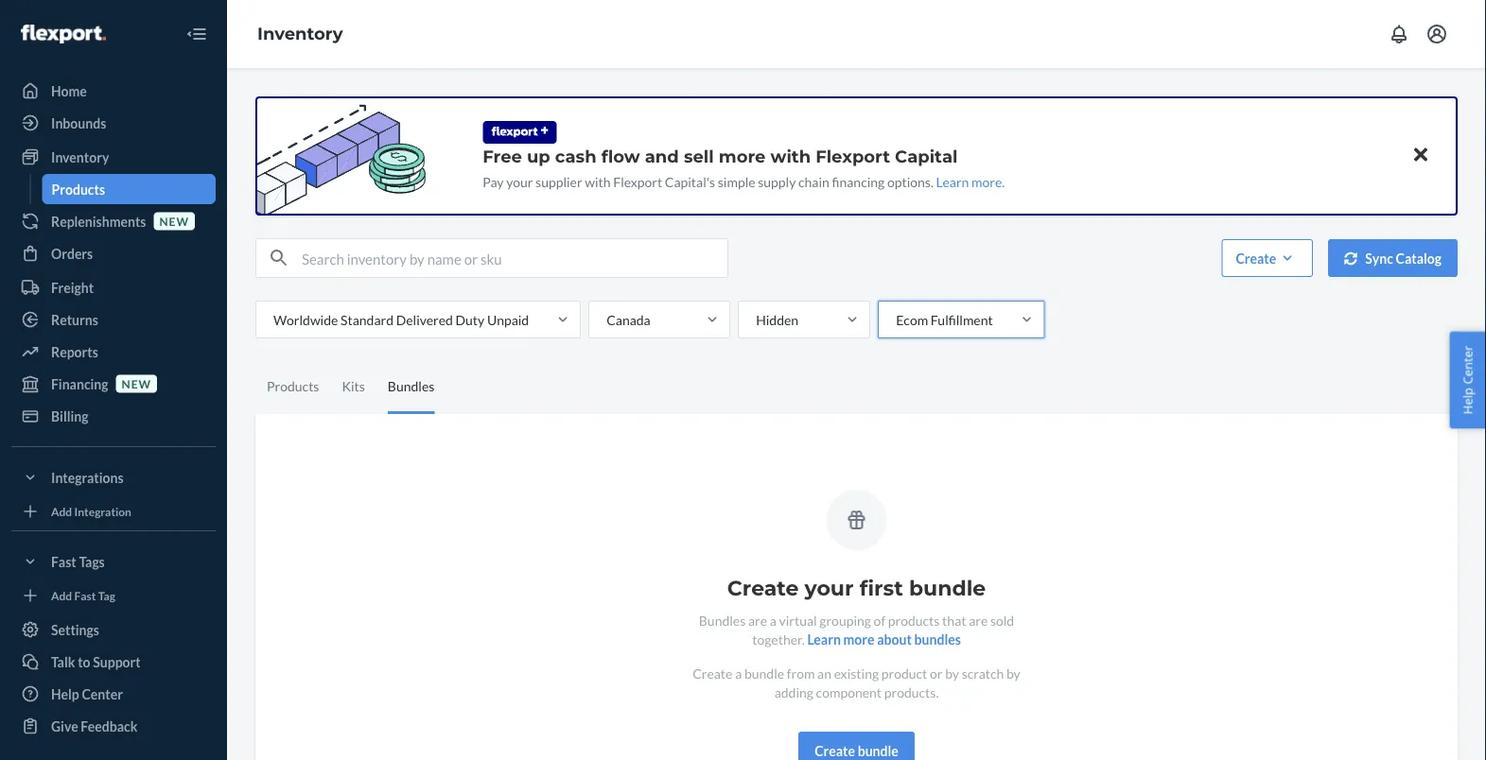Task type: locate. For each thing, give the bounding box(es) containing it.
fast tags button
[[11, 547, 216, 577]]

settings
[[51, 622, 99, 638]]

pay
[[483, 174, 504, 190]]

0 vertical spatial help
[[1460, 388, 1477, 415]]

learn more about bundles button
[[808, 630, 961, 649]]

0 horizontal spatial more
[[719, 146, 766, 167]]

1 horizontal spatial inventory link
[[257, 23, 343, 44]]

flexport
[[816, 146, 890, 167], [613, 174, 663, 190]]

delivered
[[396, 312, 453, 328]]

billing
[[51, 408, 88, 424]]

scratch
[[962, 666, 1004, 682]]

1 vertical spatial bundles
[[699, 613, 746, 629]]

bundles left virtual
[[699, 613, 746, 629]]

your up grouping
[[805, 576, 854, 601]]

bundles
[[915, 632, 961, 648]]

a up together.
[[770, 613, 777, 629]]

help center
[[1460, 346, 1477, 415], [51, 687, 123, 703]]

ecom
[[896, 312, 928, 328]]

create inside create a bundle from an existing product or by scratch by adding component products.
[[693, 666, 733, 682]]

help center inside button
[[1460, 346, 1477, 415]]

0 horizontal spatial products
[[52, 181, 105, 197]]

1 horizontal spatial center
[[1460, 346, 1477, 385]]

1 horizontal spatial by
[[1007, 666, 1021, 682]]

fast tags
[[51, 554, 105, 570]]

with down cash
[[585, 174, 611, 190]]

center
[[1460, 346, 1477, 385], [82, 687, 123, 703]]

add
[[51, 505, 72, 518], [51, 589, 72, 603]]

inventory link
[[257, 23, 343, 44], [11, 142, 216, 172]]

new for financing
[[122, 377, 151, 391]]

create button
[[1222, 239, 1314, 277]]

bundles inside bundles are a virtual grouping of products that are sold together.
[[699, 613, 746, 629]]

0 vertical spatial fast
[[51, 554, 76, 570]]

fast
[[51, 554, 76, 570], [74, 589, 96, 603]]

1 horizontal spatial learn
[[936, 174, 969, 190]]

with
[[771, 146, 811, 167], [585, 174, 611, 190]]

products.
[[885, 685, 939, 701]]

1 vertical spatial inventory
[[51, 149, 109, 165]]

add up settings
[[51, 589, 72, 603]]

bundles are a virtual grouping of products that are sold together.
[[699, 613, 1015, 648]]

1 horizontal spatial more
[[844, 632, 875, 648]]

1 horizontal spatial products
[[267, 379, 319, 395]]

add for add fast tag
[[51, 589, 72, 603]]

flexport down flow
[[613, 174, 663, 190]]

2 are from the left
[[969, 613, 988, 629]]

0 horizontal spatial a
[[735, 666, 742, 682]]

0 horizontal spatial flexport
[[613, 174, 663, 190]]

0 horizontal spatial bundles
[[388, 379, 435, 395]]

1 vertical spatial a
[[735, 666, 742, 682]]

flow
[[602, 146, 640, 167]]

by right or
[[945, 666, 959, 682]]

your
[[506, 174, 533, 190], [805, 576, 854, 601]]

more up the simple
[[719, 146, 766, 167]]

2 vertical spatial more
[[844, 632, 875, 648]]

grouping
[[820, 613, 871, 629]]

1 horizontal spatial bundles
[[699, 613, 746, 629]]

1 vertical spatial products
[[267, 379, 319, 395]]

worldwide
[[273, 312, 338, 328]]

more
[[719, 146, 766, 167], [972, 174, 1002, 190], [844, 632, 875, 648]]

create
[[1236, 250, 1277, 266], [727, 576, 799, 601], [693, 666, 733, 682], [815, 743, 855, 759]]

0 vertical spatial more
[[719, 146, 766, 167]]

worldwide standard delivered duty unpaid
[[273, 312, 529, 328]]

about
[[877, 632, 912, 648]]

1 vertical spatial inventory link
[[11, 142, 216, 172]]

create inside "link"
[[815, 743, 855, 759]]

a inside bundles are a virtual grouping of products that are sold together.
[[770, 613, 777, 629]]

center inside button
[[1460, 346, 1477, 385]]

create for create your first bundle
[[727, 576, 799, 601]]

new down products link
[[159, 214, 189, 228]]

0 vertical spatial with
[[771, 146, 811, 167]]

add fast tag
[[51, 589, 115, 603]]

are
[[748, 613, 767, 629], [969, 613, 988, 629]]

chain
[[799, 174, 830, 190]]

bundles right kits
[[388, 379, 435, 395]]

0 vertical spatial learn
[[936, 174, 969, 190]]

0 vertical spatial bundles
[[388, 379, 435, 395]]

0 horizontal spatial are
[[748, 613, 767, 629]]

inventory
[[257, 23, 343, 44], [51, 149, 109, 165]]

simple
[[718, 174, 756, 190]]

by right the scratch
[[1007, 666, 1021, 682]]

1 vertical spatial learn
[[808, 632, 841, 648]]

products left kits
[[267, 379, 319, 395]]

options.
[[888, 174, 934, 190]]

0 vertical spatial your
[[506, 174, 533, 190]]

financing
[[832, 174, 885, 190]]

2 add from the top
[[51, 589, 72, 603]]

supply
[[758, 174, 796, 190]]

returns
[[51, 312, 98, 328]]

1 vertical spatial your
[[805, 576, 854, 601]]

bundles
[[388, 379, 435, 395], [699, 613, 746, 629]]

1 horizontal spatial flexport
[[816, 146, 890, 167]]

a
[[770, 613, 777, 629], [735, 666, 742, 682]]

help center button
[[1450, 332, 1487, 429]]

more down grouping
[[844, 632, 875, 648]]

1 vertical spatial with
[[585, 174, 611, 190]]

products link
[[42, 174, 216, 204]]

bundle inside create a bundle from an existing product or by scratch by adding component products.
[[745, 666, 785, 682]]

add integration link
[[11, 501, 216, 523]]

new down reports link
[[122, 377, 151, 391]]

tags
[[79, 554, 105, 570]]

0 horizontal spatial bundle
[[745, 666, 785, 682]]

1 add from the top
[[51, 505, 72, 518]]

up
[[527, 146, 551, 167]]

close image
[[1415, 143, 1428, 166]]

0 vertical spatial bundle
[[909, 576, 986, 601]]

add for add integration
[[51, 505, 72, 518]]

fast left tags
[[51, 554, 76, 570]]

duty
[[456, 312, 485, 328]]

bundle up the that
[[909, 576, 986, 601]]

0 vertical spatial help center
[[1460, 346, 1477, 415]]

add fast tag link
[[11, 585, 216, 608]]

1 vertical spatial center
[[82, 687, 123, 703]]

1 horizontal spatial are
[[969, 613, 988, 629]]

0 vertical spatial center
[[1460, 346, 1477, 385]]

returns link
[[11, 305, 216, 335]]

0 horizontal spatial learn
[[808, 632, 841, 648]]

add left 'integration'
[[51, 505, 72, 518]]

0 vertical spatial new
[[159, 214, 189, 228]]

1 by from the left
[[945, 666, 959, 682]]

flexport up financing
[[816, 146, 890, 167]]

more inside button
[[844, 632, 875, 648]]

1 horizontal spatial help
[[1460, 388, 1477, 415]]

bundle down the component
[[858, 743, 899, 759]]

with up supply
[[771, 146, 811, 167]]

bundle inside button
[[858, 743, 899, 759]]

kits
[[342, 379, 365, 395]]

0 vertical spatial inventory
[[257, 23, 343, 44]]

talk
[[51, 654, 75, 670]]

products up replenishments
[[52, 181, 105, 197]]

bundle
[[909, 576, 986, 601], [745, 666, 785, 682], [858, 743, 899, 759]]

1 horizontal spatial new
[[159, 214, 189, 228]]

0 horizontal spatial inventory link
[[11, 142, 216, 172]]

1 vertical spatial help center
[[51, 687, 123, 703]]

1 horizontal spatial help center
[[1460, 346, 1477, 415]]

create your first bundle
[[727, 576, 986, 601]]

1 vertical spatial add
[[51, 589, 72, 603]]

products
[[52, 181, 105, 197], [267, 379, 319, 395]]

2 vertical spatial bundle
[[858, 743, 899, 759]]

together.
[[752, 632, 805, 648]]

0 horizontal spatial by
[[945, 666, 959, 682]]

fast left the tag
[[74, 589, 96, 603]]

0 vertical spatial inventory link
[[257, 23, 343, 44]]

1 horizontal spatial bundle
[[858, 743, 899, 759]]

from
[[787, 666, 815, 682]]

are left sold
[[969, 613, 988, 629]]

bundle up adding
[[745, 666, 785, 682]]

1 horizontal spatial a
[[770, 613, 777, 629]]

1 vertical spatial help
[[51, 687, 79, 703]]

learn
[[936, 174, 969, 190], [808, 632, 841, 648]]

learn down capital
[[936, 174, 969, 190]]

0 horizontal spatial your
[[506, 174, 533, 190]]

hidden
[[756, 312, 799, 328]]

learn down grouping
[[808, 632, 841, 648]]

create bundle link
[[799, 732, 915, 761]]

are up together.
[[748, 613, 767, 629]]

0 vertical spatial a
[[770, 613, 777, 629]]

product
[[882, 666, 928, 682]]

1 vertical spatial bundle
[[745, 666, 785, 682]]

help
[[1460, 388, 1477, 415], [51, 687, 79, 703]]

0 horizontal spatial new
[[122, 377, 151, 391]]

1 vertical spatial new
[[122, 377, 151, 391]]

1 vertical spatial fast
[[74, 589, 96, 603]]

1 vertical spatial more
[[972, 174, 1002, 190]]

your right pay
[[506, 174, 533, 190]]

0 vertical spatial add
[[51, 505, 72, 518]]

more right options.
[[972, 174, 1002, 190]]

free
[[483, 146, 522, 167]]

bundles for bundles are a virtual grouping of products that are sold together.
[[699, 613, 746, 629]]

help inside button
[[1460, 388, 1477, 415]]

freight
[[51, 280, 94, 296]]

2 horizontal spatial bundle
[[909, 576, 986, 601]]

new
[[159, 214, 189, 228], [122, 377, 151, 391]]

your inside free up cash flow and sell more with flexport capital pay your supplier with flexport capital's simple supply chain financing options. learn more .
[[506, 174, 533, 190]]

0 horizontal spatial with
[[585, 174, 611, 190]]

0 vertical spatial products
[[52, 181, 105, 197]]

a left from
[[735, 666, 742, 682]]

1 horizontal spatial inventory
[[257, 23, 343, 44]]

sell
[[684, 146, 714, 167]]

learn inside learn more about bundles button
[[808, 632, 841, 648]]

0 vertical spatial flexport
[[816, 146, 890, 167]]

Search inventory by name or sku text field
[[302, 239, 728, 277]]

2 horizontal spatial more
[[972, 174, 1002, 190]]

1 are from the left
[[748, 613, 767, 629]]

tag
[[98, 589, 115, 603]]



Task type: describe. For each thing, give the bounding box(es) containing it.
0 horizontal spatial center
[[82, 687, 123, 703]]

bundles for bundles
[[388, 379, 435, 395]]

sync alt image
[[1345, 252, 1358, 265]]

feedback
[[81, 719, 138, 735]]

home link
[[11, 76, 216, 106]]

create a bundle from an existing product or by scratch by adding component products.
[[693, 666, 1021, 701]]

learn inside free up cash flow and sell more with flexport capital pay your supplier with flexport capital's simple supply chain financing options. learn more .
[[936, 174, 969, 190]]

unpaid
[[487, 312, 529, 328]]

add integration
[[51, 505, 131, 518]]

1 horizontal spatial your
[[805, 576, 854, 601]]

that
[[943, 613, 967, 629]]

existing
[[834, 666, 879, 682]]

settings link
[[11, 615, 216, 645]]

orders link
[[11, 238, 216, 269]]

create bundle button
[[799, 732, 915, 761]]

virtual
[[779, 613, 817, 629]]

fulfillment
[[931, 312, 993, 328]]

2 by from the left
[[1007, 666, 1021, 682]]

sold
[[991, 613, 1015, 629]]

reports
[[51, 344, 98, 360]]

capital
[[895, 146, 958, 167]]

integrations
[[51, 470, 124, 486]]

learn more about bundles
[[808, 632, 961, 648]]

first
[[860, 576, 903, 601]]

talk to support button
[[11, 647, 216, 678]]

1 horizontal spatial with
[[771, 146, 811, 167]]

create bundle
[[815, 743, 899, 759]]

sync catalog button
[[1329, 239, 1458, 277]]

capital's
[[665, 174, 715, 190]]

of
[[874, 613, 886, 629]]

ecom fulfillment
[[896, 312, 993, 328]]

billing link
[[11, 401, 216, 431]]

give feedback
[[51, 719, 138, 735]]

replenishments
[[51, 213, 146, 229]]

create for create a bundle from an existing product or by scratch by adding component products.
[[693, 666, 733, 682]]

support
[[93, 654, 141, 670]]

inbounds link
[[11, 108, 216, 138]]

give
[[51, 719, 78, 735]]

create for create bundle
[[815, 743, 855, 759]]

an
[[818, 666, 832, 682]]

0 horizontal spatial help center
[[51, 687, 123, 703]]

to
[[78, 654, 90, 670]]

financing
[[51, 376, 108, 392]]

0 horizontal spatial help
[[51, 687, 79, 703]]

a inside create a bundle from an existing product or by scratch by adding component products.
[[735, 666, 742, 682]]

0 horizontal spatial inventory
[[51, 149, 109, 165]]

sync catalog
[[1366, 250, 1442, 266]]

products
[[888, 613, 940, 629]]

fast inside dropdown button
[[51, 554, 76, 570]]

close navigation image
[[185, 23, 208, 45]]

open notifications image
[[1388, 23, 1411, 45]]

flexport logo image
[[21, 25, 106, 44]]

orders
[[51, 246, 93, 262]]

new for replenishments
[[159, 214, 189, 228]]

create for create
[[1236, 250, 1277, 266]]

open account menu image
[[1426, 23, 1449, 45]]

supplier
[[536, 174, 582, 190]]

adding
[[775, 685, 814, 701]]

cash
[[555, 146, 597, 167]]

home
[[51, 83, 87, 99]]

reports link
[[11, 337, 216, 367]]

standard
[[341, 312, 394, 328]]

freight link
[[11, 273, 216, 303]]

component
[[816, 685, 882, 701]]

help center link
[[11, 679, 216, 710]]

free up cash flow and sell more with flexport capital pay your supplier with flexport capital's simple supply chain financing options. learn more .
[[483, 146, 1005, 190]]

and
[[645, 146, 679, 167]]

talk to support
[[51, 654, 141, 670]]

sync
[[1366, 250, 1394, 266]]

learn more link
[[936, 174, 1002, 190]]

integration
[[74, 505, 131, 518]]

.
[[1002, 174, 1005, 190]]

canada
[[607, 312, 651, 328]]

or
[[930, 666, 943, 682]]

give feedback button
[[11, 712, 216, 742]]

catalog
[[1396, 250, 1442, 266]]

inbounds
[[51, 115, 106, 131]]

1 vertical spatial flexport
[[613, 174, 663, 190]]

integrations button
[[11, 463, 216, 493]]



Task type: vqa. For each thing, say whether or not it's contained in the screenshot.
sold
yes



